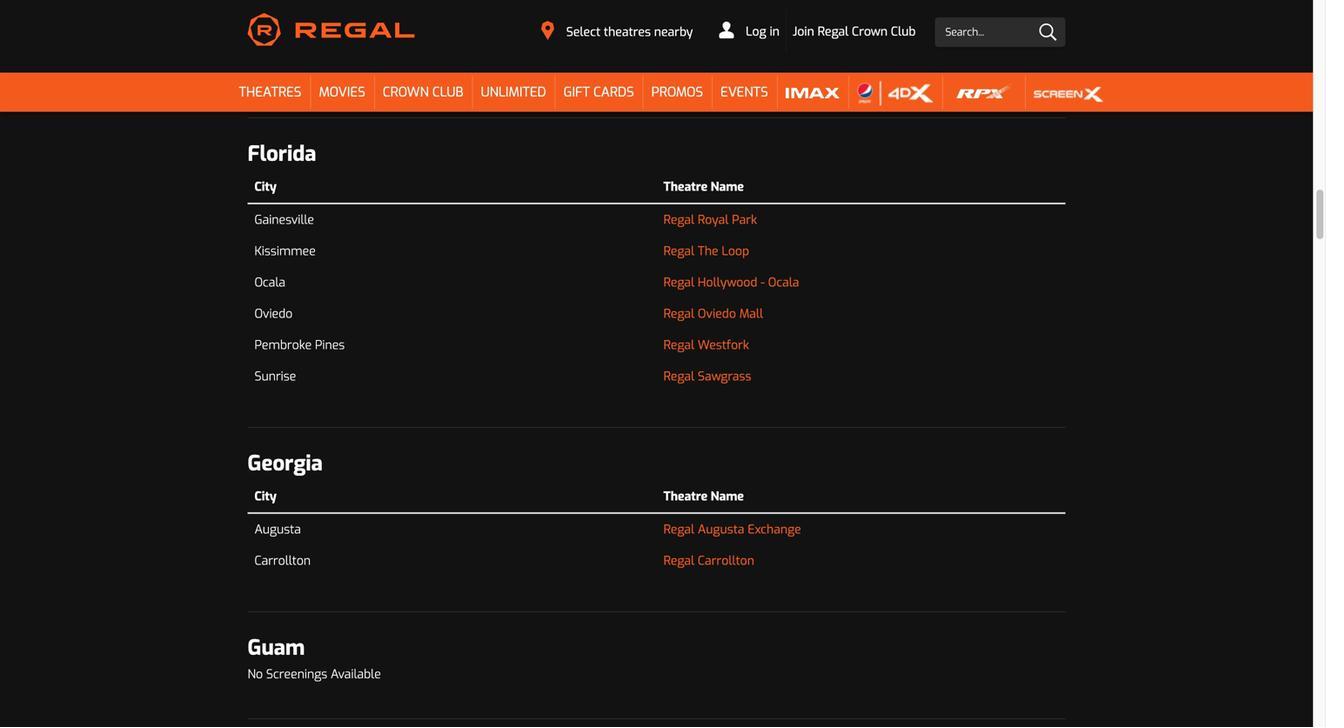 Task type: locate. For each thing, give the bounding box(es) containing it.
city down georgia
[[255, 489, 277, 505]]

regal up regal westfork
[[664, 306, 695, 322]]

westfork
[[698, 337, 749, 353]]

log in
[[743, 23, 780, 40]]

1 carrollton from the left
[[255, 553, 311, 569]]

pines
[[315, 337, 345, 353]]

screenings
[[266, 65, 327, 81], [266, 667, 327, 683]]

regal up the regal sawgrass
[[664, 337, 695, 353]]

augusta up the regal carrollton
[[698, 522, 745, 538]]

name for augusta
[[711, 489, 744, 505]]

1 vertical spatial theatre name
[[664, 489, 744, 505]]

royal
[[698, 212, 729, 228]]

0 vertical spatial no
[[248, 65, 263, 81]]

0 vertical spatial available
[[331, 65, 381, 81]]

regal left the
[[664, 243, 695, 259]]

theatre name
[[664, 179, 744, 195], [664, 489, 744, 505]]

club left unlimited
[[432, 83, 464, 101]]

park
[[732, 212, 757, 228]]

log
[[746, 23, 766, 40]]

join regal crown club
[[793, 23, 916, 40]]

regal down regal augusta exchange link
[[664, 553, 695, 569]]

0 vertical spatial name
[[711, 179, 744, 195]]

promos
[[652, 83, 703, 101]]

theatre name up regal augusta exchange
[[664, 489, 744, 505]]

2 ocala from the left
[[768, 275, 799, 291]]

loop
[[722, 243, 749, 259]]

screenings down guam
[[266, 667, 327, 683]]

mall
[[740, 306, 763, 322]]

ocala right -
[[768, 275, 799, 291]]

regal augusta exchange
[[664, 522, 801, 538]]

regal left royal
[[664, 212, 695, 228]]

1 horizontal spatial ocala
[[768, 275, 799, 291]]

1 vertical spatial crown
[[383, 83, 429, 101]]

regal hollywood - ocala link
[[664, 274, 799, 291]]

1 horizontal spatial carrollton
[[698, 553, 755, 569]]

regal hollywood - ocala
[[664, 275, 799, 291]]

name up regal augusta exchange
[[711, 489, 744, 505]]

name for royal
[[711, 179, 744, 195]]

1 vertical spatial no
[[248, 667, 263, 683]]

1 theatre from the top
[[664, 179, 708, 195]]

oviedo
[[255, 306, 293, 322], [698, 306, 736, 322]]

0 vertical spatial club
[[891, 23, 916, 40]]

regal
[[818, 23, 849, 40], [664, 212, 695, 228], [664, 243, 695, 259], [664, 275, 695, 291], [664, 306, 695, 322], [664, 337, 695, 353], [664, 369, 695, 385], [664, 522, 695, 538], [664, 553, 695, 569]]

regal sawgrass
[[664, 369, 752, 385]]

1 no from the top
[[248, 65, 263, 81]]

regal augusta exchange link
[[664, 521, 801, 539]]

name up royal
[[711, 179, 744, 195]]

regal oviedo mall link
[[664, 305, 763, 323]]

regal down regal the loop link
[[664, 275, 695, 291]]

1 name from the top
[[711, 179, 744, 195]]

2 theatre from the top
[[664, 489, 708, 505]]

available inside district of columbia no screenings available
[[331, 65, 381, 81]]

theatre for royal
[[664, 179, 708, 195]]

kissimmee
[[255, 243, 316, 259]]

the
[[698, 243, 719, 259]]

augusta down georgia
[[255, 522, 301, 538]]

1 vertical spatial name
[[711, 489, 744, 505]]

screenings down district
[[266, 65, 327, 81]]

0 vertical spatial screenings
[[266, 65, 327, 81]]

regal down regal westfork link
[[664, 369, 695, 385]]

ocala inside regal hollywood - ocala link
[[768, 275, 799, 291]]

1 vertical spatial available
[[331, 667, 381, 683]]

screenx image
[[1034, 80, 1104, 106]]

1 horizontal spatial oviedo
[[698, 306, 736, 322]]

no up "theatres"
[[248, 65, 263, 81]]

cards
[[594, 83, 634, 101]]

1 vertical spatial club
[[432, 83, 464, 101]]

1 horizontal spatial augusta
[[698, 522, 745, 538]]

join
[[793, 23, 815, 40]]

screenings inside district of columbia no screenings available
[[266, 65, 327, 81]]

ocala down kissimmee
[[255, 275, 285, 291]]

theatre up regal royal park
[[664, 179, 708, 195]]

city for augusta
[[255, 489, 277, 505]]

name
[[711, 179, 744, 195], [711, 489, 744, 505]]

crown right join
[[852, 23, 888, 40]]

no
[[248, 65, 263, 81], [248, 667, 263, 683]]

crown
[[852, 23, 888, 40], [383, 83, 429, 101]]

theatre
[[664, 179, 708, 195], [664, 489, 708, 505]]

0 horizontal spatial club
[[432, 83, 464, 101]]

0 horizontal spatial carrollton
[[255, 553, 311, 569]]

2 no from the top
[[248, 667, 263, 683]]

0 horizontal spatial ocala
[[255, 275, 285, 291]]

regal carrollton
[[664, 553, 755, 569]]

1 city from the top
[[255, 179, 277, 195]]

city down florida
[[255, 179, 277, 195]]

regal westfork link
[[664, 337, 749, 354]]

1 vertical spatial screenings
[[266, 667, 327, 683]]

augusta
[[255, 522, 301, 538], [698, 522, 745, 538]]

regal for regal hollywood - ocala
[[664, 275, 695, 291]]

oviedo up westfork
[[698, 306, 736, 322]]

oviedo up pembroke
[[255, 306, 293, 322]]

1 vertical spatial theatre
[[664, 489, 708, 505]]

crown down columbia
[[383, 83, 429, 101]]

club
[[891, 23, 916, 40], [432, 83, 464, 101]]

unlimited link
[[472, 72, 555, 112]]

theatres
[[239, 83, 302, 101]]

florida
[[248, 140, 316, 168]]

map marker icon image
[[541, 21, 554, 40]]

Search... text field
[[935, 17, 1066, 47]]

city
[[255, 179, 277, 195], [255, 489, 277, 505]]

2 available from the top
[[331, 667, 381, 683]]

2 oviedo from the left
[[698, 306, 736, 322]]

1 vertical spatial city
[[255, 489, 277, 505]]

screenings inside guam no screenings available
[[266, 667, 327, 683]]

gainesville
[[255, 212, 314, 228]]

regal the loop link
[[664, 243, 749, 260]]

theatre name up regal royal park
[[664, 179, 744, 195]]

pepsi 4dx logo image
[[857, 80, 934, 106]]

no down guam
[[248, 667, 263, 683]]

0 vertical spatial theatre name
[[664, 179, 744, 195]]

2 theatre name from the top
[[664, 489, 744, 505]]

0 horizontal spatial augusta
[[255, 522, 301, 538]]

club up pepsi 4dx logo on the right of page
[[891, 23, 916, 40]]

0 vertical spatial theatre
[[664, 179, 708, 195]]

theatre up regal augusta exchange
[[664, 489, 708, 505]]

0 horizontal spatial oviedo
[[255, 306, 293, 322]]

1 screenings from the top
[[266, 65, 327, 81]]

1 theatre name from the top
[[664, 179, 744, 195]]

ocala
[[255, 275, 285, 291], [768, 275, 799, 291]]

1 horizontal spatial crown
[[852, 23, 888, 40]]

1 available from the top
[[331, 65, 381, 81]]

0 vertical spatial city
[[255, 179, 277, 195]]

2 city from the top
[[255, 489, 277, 505]]

georgia
[[248, 450, 323, 478]]

gift
[[564, 83, 590, 101]]

regal up the regal carrollton
[[664, 522, 695, 538]]

crown club link
[[374, 72, 472, 112]]

carrollton
[[255, 553, 311, 569], [698, 553, 755, 569]]

-
[[761, 275, 765, 291]]

2 name from the top
[[711, 489, 744, 505]]

pembroke
[[255, 337, 312, 353]]

nearby
[[654, 24, 693, 40]]

select
[[566, 24, 601, 40]]

2 screenings from the top
[[266, 667, 327, 683]]

available
[[331, 65, 381, 81], [331, 667, 381, 683]]

regal image
[[248, 13, 415, 46]]



Task type: describe. For each thing, give the bounding box(es) containing it.
district
[[248, 33, 319, 61]]

theatre name for royal
[[664, 179, 744, 195]]

regal oviedo mall
[[664, 306, 763, 322]]

0 vertical spatial crown
[[852, 23, 888, 40]]

regal sawgrass link
[[664, 368, 752, 385]]

regal the loop
[[664, 243, 749, 259]]

regal westfork
[[664, 337, 749, 353]]

theatre name for augusta
[[664, 489, 744, 505]]

gift cards link
[[555, 72, 643, 112]]

regal right join
[[818, 23, 849, 40]]

regal royal park link
[[664, 211, 757, 229]]

events link
[[712, 72, 777, 112]]

guam
[[248, 634, 305, 662]]

2 carrollton from the left
[[698, 553, 755, 569]]

join regal crown club link
[[787, 10, 922, 53]]

regal for regal the loop
[[664, 243, 695, 259]]

1 oviedo from the left
[[255, 306, 293, 322]]

1 horizontal spatial club
[[891, 23, 916, 40]]

movies link
[[310, 72, 374, 112]]

hollywood
[[698, 275, 758, 291]]

user icon image
[[719, 21, 734, 39]]

guam no screenings available
[[248, 634, 381, 683]]

exchange
[[748, 522, 801, 538]]

imax image
[[786, 80, 840, 106]]

unlimited
[[481, 83, 546, 101]]

0 horizontal spatial crown
[[383, 83, 429, 101]]

city for gainesville
[[255, 179, 277, 195]]

movies
[[319, 83, 365, 101]]

regal for regal royal park
[[664, 212, 695, 228]]

columbia
[[350, 33, 441, 61]]

district of columbia no screenings available
[[248, 33, 441, 81]]

rpx - regal premium experience image
[[951, 80, 1017, 106]]

regal for regal oviedo mall
[[664, 306, 695, 322]]

sawgrass
[[698, 369, 752, 385]]

2 augusta from the left
[[698, 522, 745, 538]]

theatres link
[[230, 72, 310, 112]]

log in link
[[713, 10, 787, 53]]

in
[[770, 23, 780, 40]]

sunrise
[[255, 369, 296, 385]]

regal royal park
[[664, 212, 757, 228]]

crown club
[[383, 83, 464, 101]]

theatre for augusta
[[664, 489, 708, 505]]

regal for regal westfork
[[664, 337, 695, 353]]

no inside guam no screenings available
[[248, 667, 263, 683]]

pembroke pines
[[255, 337, 345, 353]]

promos link
[[643, 72, 712, 112]]

1 augusta from the left
[[255, 522, 301, 538]]

theatres
[[604, 24, 651, 40]]

events
[[721, 83, 768, 101]]

gift cards
[[564, 83, 634, 101]]

1 ocala from the left
[[255, 275, 285, 291]]

select theatres nearby
[[566, 24, 693, 40]]

available inside guam no screenings available
[[331, 667, 381, 683]]

regal for regal carrollton
[[664, 553, 695, 569]]

regal for regal sawgrass
[[664, 369, 695, 385]]

regal for regal augusta exchange
[[664, 522, 695, 538]]

no inside district of columbia no screenings available
[[248, 65, 263, 81]]

regal carrollton link
[[664, 553, 755, 570]]

of
[[324, 33, 344, 61]]

select theatres nearby link
[[530, 17, 704, 46]]



Task type: vqa. For each thing, say whether or not it's contained in the screenshot.
nearby
yes



